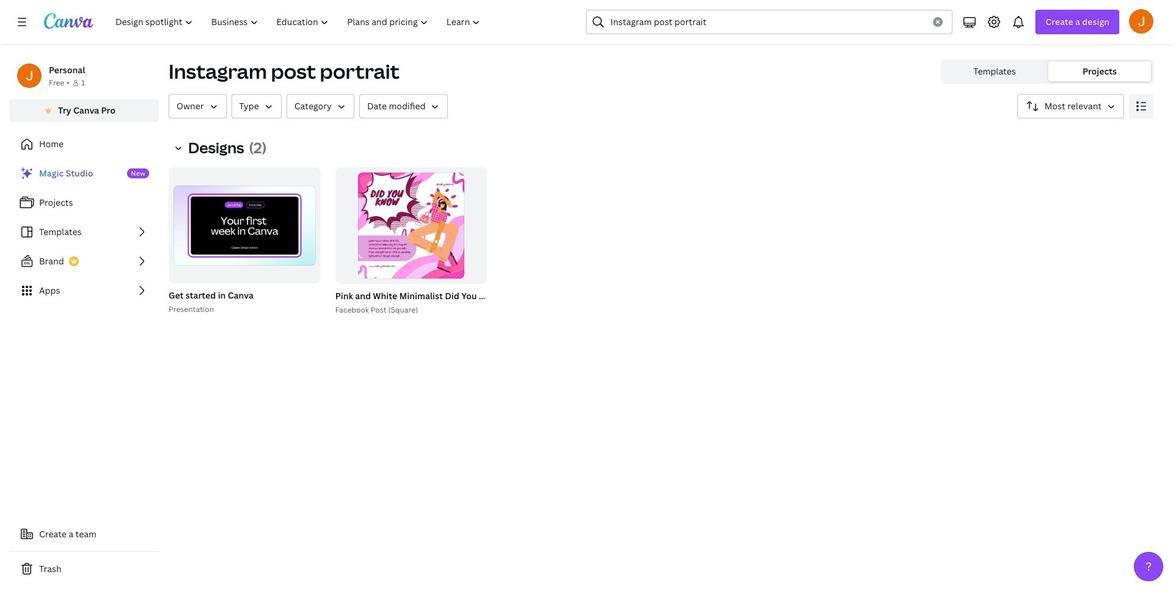 Task type: vqa. For each thing, say whether or not it's contained in the screenshot.
trust center link
no



Task type: locate. For each thing, give the bounding box(es) containing it.
top level navigation element
[[108, 10, 491, 34]]

jeremy miller image
[[1130, 9, 1154, 34]]

None search field
[[587, 10, 953, 34]]

Type button
[[231, 94, 282, 119]]

group
[[166, 168, 321, 316], [169, 168, 321, 284], [333, 168, 565, 316], [335, 168, 487, 284]]

Category button
[[287, 94, 355, 119]]

None button
[[1018, 94, 1125, 119]]

Date modified button
[[359, 94, 448, 119]]

list
[[10, 161, 159, 303]]

1 group from the left
[[166, 168, 321, 316]]



Task type: describe. For each thing, give the bounding box(es) containing it.
Search search field
[[611, 10, 927, 34]]

3 group from the left
[[333, 168, 565, 316]]

4 group from the left
[[335, 168, 487, 284]]

2 group from the left
[[169, 168, 321, 284]]

Owner button
[[169, 94, 227, 119]]



